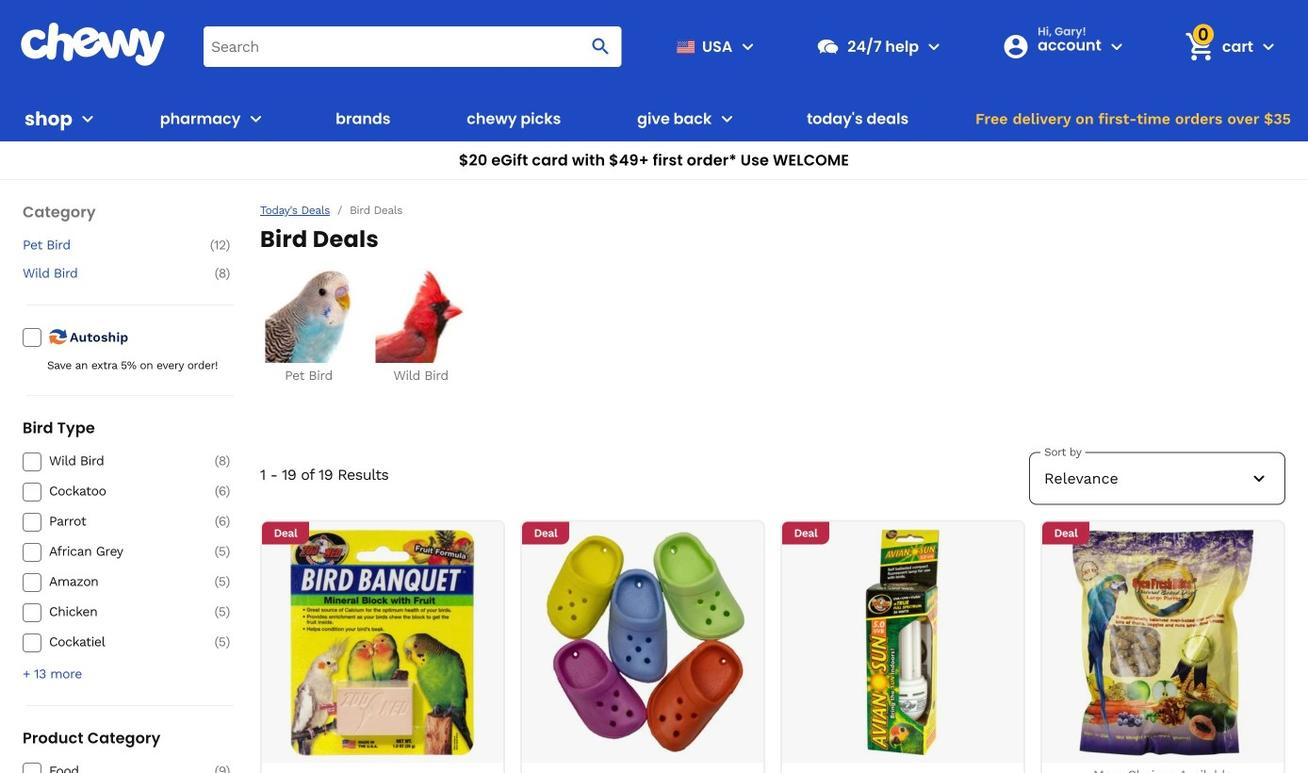 Task type: describe. For each thing, give the bounding box(es) containing it.
zoo med bird banquet fruit formula mineral block beak conditioner, 1-block image
[[270, 529, 496, 756]]

Product search field
[[204, 26, 622, 67]]

account menu image
[[1106, 35, 1129, 58]]

site banner
[[0, 0, 1309, 180]]

submit search image
[[590, 35, 612, 58]]

caitec oven fresh bites large parrot food, 2.63-lb bag image
[[1050, 529, 1277, 756]]

chewy support image
[[816, 34, 840, 59]]

help menu image
[[923, 35, 946, 58]]

pharmacy menu image
[[245, 107, 267, 130]]

cart menu image
[[1258, 35, 1281, 58]]

wild bird image
[[374, 269, 468, 363]]

zoo med avian sun compact fluorescent bird lamp, 26-watt image
[[790, 529, 1016, 756]]

chewy home image
[[20, 23, 166, 66]]



Task type: locate. For each thing, give the bounding box(es) containing it.
menu image
[[737, 35, 759, 58]]

list
[[260, 269, 1286, 384]]

give back menu image
[[716, 107, 739, 130]]

pet bird image
[[262, 269, 356, 363]]

menu image
[[76, 107, 99, 130]]

Search text field
[[204, 26, 622, 67]]

items image
[[1184, 30, 1217, 63]]

super bird creations crocs bird toy, 5 count image
[[530, 529, 756, 756]]



Task type: vqa. For each thing, say whether or not it's contained in the screenshot.
MENU icon
yes



